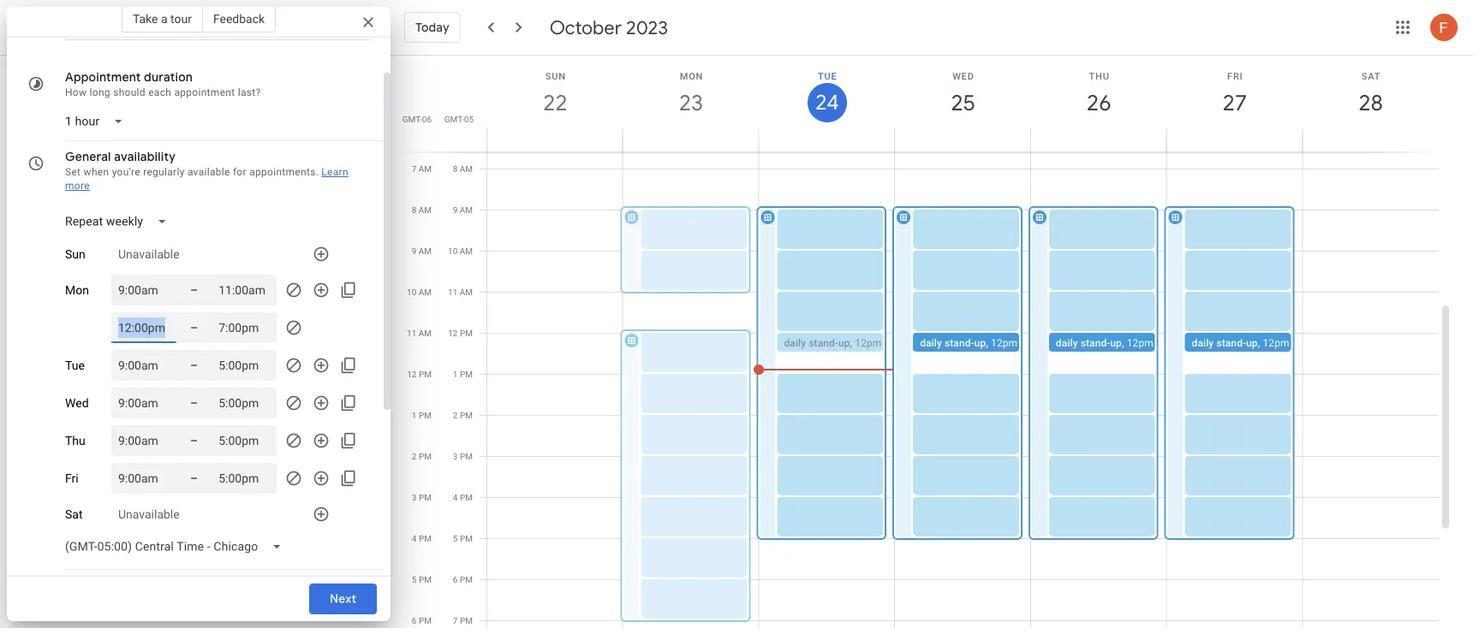 Task type: vqa. For each thing, say whether or not it's contained in the screenshot.


Task type: describe. For each thing, give the bounding box(es) containing it.
7 for 7 am
[[412, 164, 417, 174]]

october
[[550, 15, 622, 39]]

set when you're regularly available for appointments.
[[65, 166, 319, 178]]

feedback
[[213, 12, 265, 26]]

0 horizontal spatial 4
[[412, 534, 417, 545]]

1 vertical spatial 11
[[407, 329, 417, 339]]

1 vertical spatial 12
[[407, 370, 417, 380]]

0 horizontal spatial 11 am
[[407, 329, 432, 339]]

2 daily stand-up , 12pm from the left
[[920, 338, 1018, 350]]

0 horizontal spatial 3 pm
[[412, 493, 432, 503]]

long
[[90, 87, 110, 99]]

7 am
[[412, 164, 432, 174]]

today button
[[404, 7, 461, 48]]

more
[[65, 180, 90, 192]]

4 12pm from the left
[[1263, 338, 1290, 350]]

next
[[330, 592, 356, 608]]

tue for tue 24
[[818, 71, 837, 81]]

23 column header
[[623, 56, 760, 152]]

0 horizontal spatial 6
[[412, 617, 417, 627]]

3 daily from the left
[[1056, 338, 1078, 350]]

take
[[133, 12, 158, 26]]

mon for mon 23
[[680, 71, 704, 81]]

1 horizontal spatial 1 pm
[[453, 370, 473, 380]]

End time on Fridays text field
[[219, 469, 270, 489]]

1 vertical spatial 6 pm
[[412, 617, 432, 627]]

1 horizontal spatial 9 am
[[453, 205, 473, 215]]

appointments.
[[249, 166, 319, 178]]

sat 28
[[1358, 71, 1383, 117]]

thu 26
[[1086, 71, 1111, 117]]

thursday, october 26 element
[[1080, 83, 1119, 123]]

End time on Tuesdays text field
[[219, 356, 270, 376]]

when
[[84, 166, 109, 178]]

26
[[1086, 89, 1111, 117]]

end time on mondays text field for first start time on mondays text box from the bottom
[[219, 318, 270, 338]]

each
[[148, 87, 172, 99]]

today
[[416, 20, 450, 35]]

Start time on Thursdays text field
[[118, 431, 170, 452]]

7 for 7 pm
[[453, 617, 458, 627]]

2 12pm from the left
[[991, 338, 1018, 350]]

0 vertical spatial 11
[[448, 287, 458, 298]]

0 horizontal spatial 3
[[412, 493, 417, 503]]

1 vertical spatial 5
[[412, 575, 417, 586]]

23
[[678, 89, 703, 117]]

24 column header
[[759, 56, 896, 152]]

2 start time on mondays text field from the top
[[118, 318, 170, 338]]

1 horizontal spatial 11 am
[[448, 287, 473, 298]]

tue for tue
[[65, 359, 85, 373]]

1 up from the left
[[839, 338, 850, 350]]

1 daily stand-up , 12pm from the left
[[784, 338, 882, 350]]

a
[[161, 12, 168, 26]]

wednesday, october 25 element
[[944, 83, 983, 123]]

0 vertical spatial 9
[[453, 205, 458, 215]]

appointment
[[65, 69, 141, 85]]

0 horizontal spatial 9
[[412, 246, 417, 257]]

0 vertical spatial 4
[[453, 493, 458, 503]]

1 horizontal spatial 6 pm
[[453, 575, 473, 586]]

0 vertical spatial 3
[[453, 452, 458, 462]]

saturday, october 28 element
[[1352, 83, 1391, 123]]

End time on Wednesdays text field
[[219, 393, 270, 414]]

wed for wed 25
[[953, 71, 975, 81]]

learn
[[322, 166, 349, 178]]

– for thu
[[190, 434, 198, 448]]

mon for mon
[[65, 283, 89, 298]]

appointment
[[174, 87, 235, 99]]

0 horizontal spatial 12 pm
[[407, 370, 432, 380]]

1 vertical spatial 10 am
[[407, 287, 432, 298]]

gmt- for 05
[[445, 114, 464, 124]]

sun for sun 22
[[546, 71, 566, 81]]

0 vertical spatial 6
[[453, 575, 458, 586]]

1 horizontal spatial 1
[[453, 370, 458, 380]]

28
[[1358, 89, 1383, 117]]

05
[[464, 114, 474, 124]]

unavailable for sun
[[118, 247, 180, 262]]

regularly
[[143, 166, 185, 178]]

1 horizontal spatial 2 pm
[[453, 411, 473, 421]]

1 vertical spatial 8
[[412, 205, 417, 215]]

fri 27
[[1222, 71, 1247, 117]]

– for mon
[[190, 283, 198, 297]]

– for wed
[[190, 396, 198, 410]]

28 column header
[[1303, 56, 1439, 152]]

1 horizontal spatial 3 pm
[[453, 452, 473, 462]]

2023
[[626, 15, 668, 39]]

3 stand- from the left
[[1081, 338, 1111, 350]]

general
[[65, 149, 111, 165]]

1 horizontal spatial 2
[[453, 411, 458, 421]]

2 daily from the left
[[920, 338, 942, 350]]

monday, october 23 element
[[672, 83, 711, 123]]

3 daily stand-up , 12pm from the left
[[1056, 338, 1154, 350]]

sun 22
[[542, 71, 567, 117]]

Start time on Wednesdays text field
[[118, 393, 170, 414]]

0 vertical spatial 5
[[453, 534, 458, 545]]

thu for thu 26
[[1090, 71, 1110, 81]]

4 daily from the left
[[1192, 338, 1214, 350]]

learn more
[[65, 166, 349, 192]]

3 up from the left
[[1111, 338, 1122, 350]]

06
[[422, 114, 432, 124]]

sat for sat
[[65, 508, 83, 522]]

0 horizontal spatial 2
[[412, 452, 417, 462]]

1 vertical spatial 9 am
[[412, 246, 432, 257]]

take a tour
[[133, 12, 192, 26]]

0 horizontal spatial 1
[[412, 411, 417, 421]]

2 up from the left
[[975, 338, 986, 350]]



Task type: locate. For each thing, give the bounding box(es) containing it.
7 pm
[[453, 617, 473, 627]]

wed 25
[[950, 71, 975, 117]]

sat for sat 28
[[1362, 71, 1381, 81]]

– for tue
[[190, 359, 198, 373]]

sun inside sun 22
[[546, 71, 566, 81]]

end time on mondays text field for 1st start time on mondays text box from the top of the page
[[219, 280, 270, 301]]

fri inside fri 27
[[1228, 71, 1244, 81]]

up
[[839, 338, 850, 350], [975, 338, 986, 350], [1111, 338, 1122, 350], [1247, 338, 1258, 350]]

1 horizontal spatial sat
[[1362, 71, 1381, 81]]

0 horizontal spatial sat
[[65, 508, 83, 522]]

1 horizontal spatial 7
[[453, 617, 458, 627]]

2 unavailable from the top
[[118, 508, 180, 522]]

0 vertical spatial 2 pm
[[453, 411, 473, 421]]

0 vertical spatial 4 pm
[[453, 493, 473, 503]]

1 horizontal spatial 8
[[453, 164, 458, 174]]

0 horizontal spatial sun
[[65, 247, 85, 262]]

8 down 7 am
[[412, 205, 417, 215]]

0 horizontal spatial 10
[[407, 287, 417, 298]]

feedback button
[[203, 5, 276, 33]]

1 horizontal spatial fri
[[1228, 71, 1244, 81]]

unavailable for sat
[[118, 508, 180, 522]]

am
[[419, 164, 432, 174], [460, 164, 473, 174], [419, 205, 432, 215], [460, 205, 473, 215], [419, 246, 432, 257], [460, 246, 473, 257], [419, 287, 432, 298], [460, 287, 473, 298], [419, 329, 432, 339]]

0 horizontal spatial 2 pm
[[412, 452, 432, 462]]

set
[[65, 166, 81, 178]]

4 – from the top
[[190, 396, 198, 410]]

1 horizontal spatial wed
[[953, 71, 975, 81]]

3 pm
[[453, 452, 473, 462], [412, 493, 432, 503]]

0 horizontal spatial 1 pm
[[412, 411, 432, 421]]

,
[[850, 338, 853, 350], [986, 338, 989, 350], [1122, 338, 1125, 350], [1258, 338, 1261, 350]]

22 column header
[[487, 56, 624, 152]]

1 horizontal spatial gmt-
[[445, 114, 464, 124]]

0 horizontal spatial 7
[[412, 164, 417, 174]]

1 vertical spatial 12 pm
[[407, 370, 432, 380]]

sat inside sat 28
[[1362, 71, 1381, 81]]

6 – from the top
[[190, 472, 198, 486]]

tue left the start time on tuesdays text field
[[65, 359, 85, 373]]

11
[[448, 287, 458, 298], [407, 329, 417, 339]]

2 gmt- from the left
[[445, 114, 464, 124]]

fri up friday, october 27 element
[[1228, 71, 1244, 81]]

Start time on Mondays text field
[[118, 280, 170, 301], [118, 318, 170, 338]]

thu left start time on thursdays text field
[[65, 434, 86, 448]]

25
[[950, 89, 975, 117]]

26 column header
[[1031, 56, 1168, 152]]

wed for wed
[[65, 397, 89, 411]]

7
[[412, 164, 417, 174], [453, 617, 458, 627]]

4 stand- from the left
[[1217, 338, 1247, 350]]

0 vertical spatial 11 am
[[448, 287, 473, 298]]

0 horizontal spatial gmt-
[[403, 114, 422, 124]]

wed left start time on wednesdays text box
[[65, 397, 89, 411]]

2 stand- from the left
[[945, 338, 975, 350]]

6 pm left 7 pm at the left
[[412, 617, 432, 627]]

5 pm right next button
[[412, 575, 432, 586]]

12pm
[[855, 338, 882, 350], [991, 338, 1018, 350], [1127, 338, 1154, 350], [1263, 338, 1290, 350]]

9
[[453, 205, 458, 215], [412, 246, 417, 257]]

thu
[[1090, 71, 1110, 81], [65, 434, 86, 448]]

0 horizontal spatial 6 pm
[[412, 617, 432, 627]]

1 gmt- from the left
[[403, 114, 422, 124]]

1 vertical spatial mon
[[65, 283, 89, 298]]

0 vertical spatial start time on mondays text field
[[118, 280, 170, 301]]

fri left start time on fridays text field on the bottom of page
[[65, 472, 79, 486]]

1 12pm from the left
[[855, 338, 882, 350]]

wed
[[953, 71, 975, 81], [65, 397, 89, 411]]

5 pm up 7 pm at the left
[[453, 534, 473, 545]]

11 am
[[448, 287, 473, 298], [407, 329, 432, 339]]

available
[[188, 166, 230, 178]]

4 up from the left
[[1247, 338, 1258, 350]]

5 up 7 pm at the left
[[453, 534, 458, 545]]

5
[[453, 534, 458, 545], [412, 575, 417, 586]]

0 vertical spatial sun
[[546, 71, 566, 81]]

should
[[113, 87, 146, 99]]

0 horizontal spatial 8
[[412, 205, 417, 215]]

wed up 'wednesday, october 25' element
[[953, 71, 975, 81]]

gmt-
[[403, 114, 422, 124], [445, 114, 464, 124]]

1 horizontal spatial 5 pm
[[453, 534, 473, 545]]

6 left 7 pm at the left
[[412, 617, 417, 627]]

8
[[453, 164, 458, 174], [412, 205, 417, 215]]

0 horizontal spatial 5
[[412, 575, 417, 586]]

unavailable down start time on fridays text field on the bottom of page
[[118, 508, 180, 522]]

1 vertical spatial 6
[[412, 617, 417, 627]]

tue up 24 on the top right
[[818, 71, 837, 81]]

End time on Mondays text field
[[219, 280, 270, 301], [219, 318, 270, 338]]

tour
[[171, 12, 192, 26]]

1 horizontal spatial 10 am
[[448, 246, 473, 257]]

1 , from the left
[[850, 338, 853, 350]]

1 vertical spatial 1
[[412, 411, 417, 421]]

1 vertical spatial 3
[[412, 493, 417, 503]]

sun for sun
[[65, 247, 85, 262]]

1 vertical spatial 4
[[412, 534, 417, 545]]

appointment duration how long should each appointment last?
[[65, 69, 261, 99]]

12 pm
[[448, 329, 473, 339], [407, 370, 432, 380]]

mon inside mon 23
[[680, 71, 704, 81]]

1 stand- from the left
[[809, 338, 839, 350]]

thu up thursday, october 26 element on the top right of the page
[[1090, 71, 1110, 81]]

unavailable down regularly at the left top of the page
[[118, 247, 180, 262]]

1 vertical spatial end time on mondays text field
[[219, 318, 270, 338]]

0 vertical spatial wed
[[953, 71, 975, 81]]

1 start time on mondays text field from the top
[[118, 280, 170, 301]]

0 vertical spatial 6 pm
[[453, 575, 473, 586]]

1 vertical spatial 8 am
[[412, 205, 432, 215]]

0 vertical spatial 10
[[448, 246, 458, 257]]

1 horizontal spatial tue
[[818, 71, 837, 81]]

0 vertical spatial mon
[[680, 71, 704, 81]]

24
[[815, 89, 838, 116]]

4 daily stand-up , 12pm from the left
[[1192, 338, 1290, 350]]

1 horizontal spatial 10
[[448, 246, 458, 257]]

fri for fri
[[65, 472, 79, 486]]

0 horizontal spatial 10 am
[[407, 287, 432, 298]]

0 vertical spatial 8
[[453, 164, 458, 174]]

1 vertical spatial start time on mondays text field
[[118, 318, 170, 338]]

mon 23
[[678, 71, 704, 117]]

0 horizontal spatial fri
[[65, 472, 79, 486]]

6 pm
[[453, 575, 473, 586], [412, 617, 432, 627]]

1 unavailable from the top
[[118, 247, 180, 262]]

1 vertical spatial 1 pm
[[412, 411, 432, 421]]

Add title text field
[[65, 13, 370, 39]]

1 end time on mondays text field from the top
[[219, 280, 270, 301]]

pm
[[460, 329, 473, 339], [419, 370, 432, 380], [460, 370, 473, 380], [419, 411, 432, 421], [460, 411, 473, 421], [419, 452, 432, 462], [460, 452, 473, 462], [419, 493, 432, 503], [460, 493, 473, 503], [419, 534, 432, 545], [460, 534, 473, 545], [419, 575, 432, 586], [460, 575, 473, 586], [419, 617, 432, 627], [460, 617, 473, 627]]

6 pm up 7 pm at the left
[[453, 575, 473, 586]]

sat
[[1362, 71, 1381, 81], [65, 508, 83, 522]]

25 column header
[[895, 56, 1032, 152]]

– for fri
[[190, 472, 198, 486]]

wed inside the wed 25
[[953, 71, 975, 81]]

8 am
[[453, 164, 473, 174], [412, 205, 432, 215]]

12
[[448, 329, 458, 339], [407, 370, 417, 380]]

sun
[[546, 71, 566, 81], [65, 247, 85, 262]]

0 vertical spatial 10 am
[[448, 246, 473, 257]]

Start time on Tuesdays text field
[[118, 356, 170, 376]]

1 vertical spatial 2
[[412, 452, 417, 462]]

2 end time on mondays text field from the top
[[219, 318, 270, 338]]

22
[[542, 89, 567, 117]]

sun down more
[[65, 247, 85, 262]]

3
[[453, 452, 458, 462], [412, 493, 417, 503]]

grid containing 22
[[398, 56, 1453, 629]]

8 am right 7 am
[[453, 164, 473, 174]]

1 vertical spatial unavailable
[[118, 508, 180, 522]]

27
[[1222, 89, 1247, 117]]

1 horizontal spatial 11
[[448, 287, 458, 298]]

10
[[448, 246, 458, 257], [407, 287, 417, 298]]

10 am
[[448, 246, 473, 257], [407, 287, 432, 298]]

Start time on Fridays text field
[[118, 469, 170, 489]]

general availability
[[65, 149, 176, 165]]

0 vertical spatial sat
[[1362, 71, 1381, 81]]

1 vertical spatial 2 pm
[[412, 452, 432, 462]]

4
[[453, 493, 458, 503], [412, 534, 417, 545]]

gmt- right 06
[[445, 114, 464, 124]]

0 vertical spatial 9 am
[[453, 205, 473, 215]]

1 horizontal spatial 6
[[453, 575, 458, 586]]

0 horizontal spatial 11
[[407, 329, 417, 339]]

next button
[[309, 579, 377, 620]]

last?
[[238, 87, 261, 99]]

0 vertical spatial unavailable
[[118, 247, 180, 262]]

1 vertical spatial tue
[[65, 359, 85, 373]]

0 vertical spatial 8 am
[[453, 164, 473, 174]]

0 horizontal spatial 9 am
[[412, 246, 432, 257]]

duration
[[144, 69, 193, 85]]

unavailable
[[118, 247, 180, 262], [118, 508, 180, 522]]

1 vertical spatial 4 pm
[[412, 534, 432, 545]]

mon
[[680, 71, 704, 81], [65, 283, 89, 298]]

1 vertical spatial 10
[[407, 287, 417, 298]]

tue inside tue 24
[[818, 71, 837, 81]]

4 pm
[[453, 493, 473, 503], [412, 534, 432, 545]]

fri for fri 27
[[1228, 71, 1244, 81]]

2 – from the top
[[190, 321, 198, 335]]

0 vertical spatial 1
[[453, 370, 458, 380]]

1 horizontal spatial 9
[[453, 205, 458, 215]]

1 vertical spatial 9
[[412, 246, 417, 257]]

8 right 7 am
[[453, 164, 458, 174]]

–
[[190, 283, 198, 297], [190, 321, 198, 335], [190, 359, 198, 373], [190, 396, 198, 410], [190, 434, 198, 448], [190, 472, 198, 486]]

5 – from the top
[[190, 434, 198, 448]]

sunday, october 22 element
[[536, 83, 575, 123]]

0 vertical spatial 12
[[448, 329, 458, 339]]

grid
[[398, 56, 1453, 629]]

learn more link
[[65, 166, 349, 192]]

1 horizontal spatial 12
[[448, 329, 458, 339]]

tuesday, october 24, today element
[[808, 83, 847, 123]]

gmt- left gmt-05
[[403, 114, 422, 124]]

6 up 7 pm at the left
[[453, 575, 458, 586]]

tue
[[818, 71, 837, 81], [65, 359, 85, 373]]

sun up sunday, october 22 element
[[546, 71, 566, 81]]

0 horizontal spatial 8 am
[[412, 205, 432, 215]]

0 horizontal spatial mon
[[65, 283, 89, 298]]

availability
[[114, 149, 176, 165]]

1 vertical spatial wed
[[65, 397, 89, 411]]

gmt-05
[[445, 114, 474, 124]]

4 , from the left
[[1258, 338, 1261, 350]]

daily stand-up , 12pm
[[784, 338, 882, 350], [920, 338, 1018, 350], [1056, 338, 1154, 350], [1192, 338, 1290, 350]]

gmt- for 06
[[403, 114, 422, 124]]

1 daily from the left
[[784, 338, 806, 350]]

3 , from the left
[[1122, 338, 1125, 350]]

0 vertical spatial 2
[[453, 411, 458, 421]]

8 am down 7 am
[[412, 205, 432, 215]]

1 pm
[[453, 370, 473, 380], [412, 411, 432, 421]]

1 vertical spatial 7
[[453, 617, 458, 627]]

2 pm
[[453, 411, 473, 421], [412, 452, 432, 462]]

1 horizontal spatial sun
[[546, 71, 566, 81]]

2
[[453, 411, 458, 421], [412, 452, 417, 462]]

1
[[453, 370, 458, 380], [412, 411, 417, 421]]

27 column header
[[1167, 56, 1304, 152]]

friday, october 27 element
[[1216, 83, 1255, 123]]

0 vertical spatial 12 pm
[[448, 329, 473, 339]]

1 horizontal spatial thu
[[1090, 71, 1110, 81]]

5 pm
[[453, 534, 473, 545], [412, 575, 432, 586]]

1 horizontal spatial 12 pm
[[448, 329, 473, 339]]

0 vertical spatial thu
[[1090, 71, 1110, 81]]

you're
[[112, 166, 140, 178]]

None field
[[58, 106, 137, 137], [58, 207, 181, 237], [58, 532, 296, 563], [58, 106, 137, 137], [58, 207, 181, 237], [58, 532, 296, 563]]

0 horizontal spatial thu
[[65, 434, 86, 448]]

gmt-06
[[403, 114, 432, 124]]

1 horizontal spatial 8 am
[[453, 164, 473, 174]]

fri
[[1228, 71, 1244, 81], [65, 472, 79, 486]]

for
[[233, 166, 247, 178]]

1 – from the top
[[190, 283, 198, 297]]

october 2023
[[550, 15, 668, 39]]

1 vertical spatial 5 pm
[[412, 575, 432, 586]]

take a tour button
[[122, 5, 203, 33]]

0 horizontal spatial 5 pm
[[412, 575, 432, 586]]

tue 24
[[815, 71, 838, 116]]

5 right next button
[[412, 575, 417, 586]]

End time on Thursdays text field
[[219, 431, 270, 452]]

daily
[[784, 338, 806, 350], [920, 338, 942, 350], [1056, 338, 1078, 350], [1192, 338, 1214, 350]]

how
[[65, 87, 87, 99]]

0 vertical spatial 7
[[412, 164, 417, 174]]

1 vertical spatial 11 am
[[407, 329, 432, 339]]

1 vertical spatial sun
[[65, 247, 85, 262]]

thu for thu
[[65, 434, 86, 448]]

6
[[453, 575, 458, 586], [412, 617, 417, 627]]

2 , from the left
[[986, 338, 989, 350]]

thu inside thu 26
[[1090, 71, 1110, 81]]

stand-
[[809, 338, 839, 350], [945, 338, 975, 350], [1081, 338, 1111, 350], [1217, 338, 1247, 350]]

3 – from the top
[[190, 359, 198, 373]]

9 am
[[453, 205, 473, 215], [412, 246, 432, 257]]

1 horizontal spatial 3
[[453, 452, 458, 462]]

3 12pm from the left
[[1127, 338, 1154, 350]]



